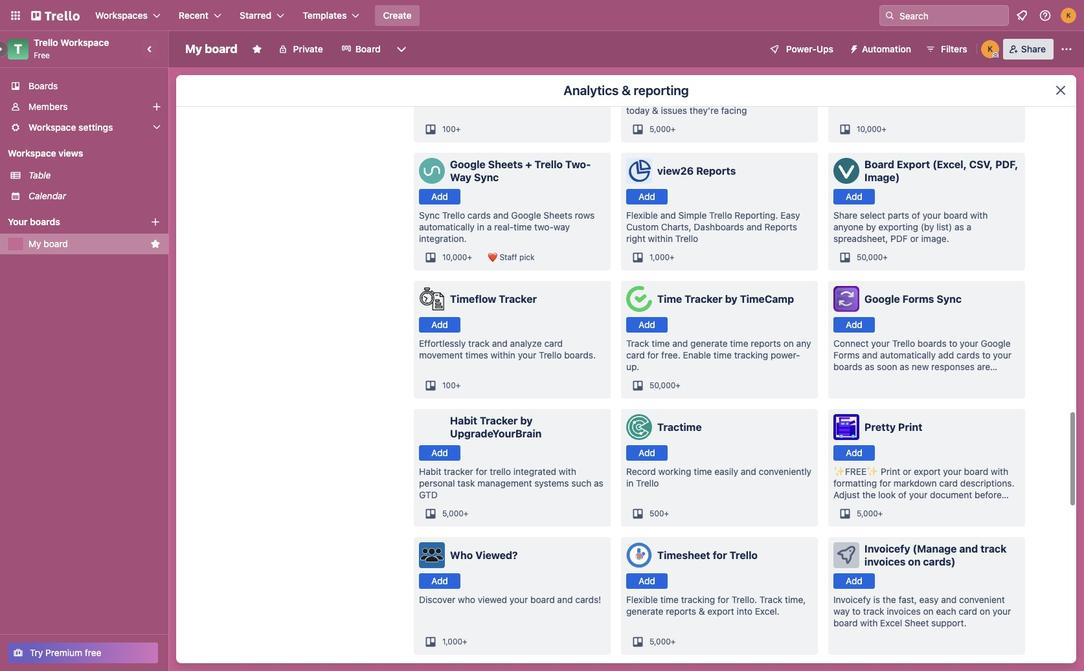 Task type: vqa. For each thing, say whether or not it's contained in the screenshot.
Project management link
no



Task type: locate. For each thing, give the bounding box(es) containing it.
the inside ✨free✨ print or export your board with formatting for markdown card descriptions. adjust the look of your document before exporting.
[[863, 490, 876, 501]]

card inside effortlessly track and analyze card movement times within your trello boards.
[[544, 338, 563, 349]]

tracker down ❤️ staff pick
[[499, 293, 537, 305]]

1 horizontal spatial 50,000
[[857, 253, 883, 262]]

(excel,
[[933, 159, 967, 170]]

2 horizontal spatial boards
[[918, 338, 947, 349]]

tracking inside flexible time tracking for trello. track time, generate reports & export into excel.
[[681, 595, 715, 606]]

1 vertical spatial print
[[881, 466, 901, 477]]

1,000 for view26 reports
[[650, 253, 670, 262]]

1 horizontal spatial 50,000 +
[[857, 253, 888, 262]]

1,000 + for who viewed?
[[442, 637, 467, 647]]

on inside the invoicefy (manage and track invoices on cards)
[[908, 556, 921, 568]]

1 vertical spatial &
[[652, 105, 659, 116]]

pick
[[520, 253, 535, 262]]

0 vertical spatial in
[[477, 222, 485, 233]]

and
[[542, 82, 557, 93], [493, 210, 509, 221], [661, 210, 676, 221], [747, 222, 762, 233], [492, 338, 508, 349], [673, 338, 688, 349], [862, 350, 878, 361], [741, 466, 757, 477], [960, 544, 978, 555], [557, 595, 573, 606], [941, 595, 957, 606]]

+ down free.
[[676, 381, 681, 391]]

1 horizontal spatial 10,000
[[857, 124, 882, 134]]

add button up discover
[[419, 574, 461, 590]]

1 vertical spatial board
[[865, 159, 895, 170]]

1 horizontal spatial board
[[865, 159, 895, 170]]

1 vertical spatial generate
[[626, 606, 664, 617]]

way inside 'sync trello cards and google sheets rows automatically in a real-time two-way integration.'
[[554, 222, 570, 233]]

for inside habit tracker for trello integrated with personal task management systems such as gtd
[[476, 466, 487, 477]]

0 vertical spatial share
[[1021, 43, 1046, 54]]

members link
[[0, 97, 168, 117]]

switch to… image
[[9, 9, 22, 22]]

sync up the add
[[937, 293, 962, 305]]

export up markdown
[[914, 466, 941, 477]]

board
[[205, 42, 238, 56], [944, 210, 968, 221], [44, 238, 68, 249], [964, 466, 989, 477], [531, 595, 555, 606], [834, 618, 858, 629]]

0 vertical spatial print
[[898, 422, 923, 433]]

workspace down back to home "image"
[[60, 37, 109, 48]]

boards.
[[564, 350, 596, 361]]

and right blocking,
[[542, 82, 557, 93]]

ups
[[817, 43, 834, 54]]

reports down timesheet
[[666, 606, 696, 617]]

tracker up "upgradeyourbrain"
[[480, 415, 518, 427]]

2 100 from the top
[[442, 381, 456, 391]]

for inside flexible time tracking for trello. track time, generate reports & export into excel.
[[718, 595, 729, 606]]

exports
[[987, 82, 1019, 93]]

integration.
[[419, 233, 467, 244]]

1 horizontal spatial automatically
[[880, 350, 936, 361]]

image)
[[865, 172, 900, 183]]

as left the soon
[[865, 361, 875, 372]]

Search field
[[895, 6, 1009, 25]]

everyone
[[656, 93, 694, 104]]

1 horizontal spatial in
[[626, 478, 634, 489]]

your up did
[[737, 82, 755, 93]]

board for board
[[355, 43, 381, 54]]

flexible up custom
[[626, 210, 658, 221]]

trello.
[[732, 595, 757, 606]]

board inside board export (excel, csv, pdf, image)
[[865, 159, 895, 170]]

0 horizontal spatial track
[[626, 338, 649, 349]]

time inside record working time easily and conveniently in trello
[[694, 466, 712, 477]]

0 horizontal spatial my board
[[29, 238, 68, 249]]

by down select
[[866, 222, 876, 233]]

1 horizontal spatial share
[[1021, 43, 1046, 54]]

trello down record
[[636, 478, 659, 489]]

generate
[[691, 338, 728, 349], [626, 606, 664, 617]]

for left free.
[[647, 350, 659, 361]]

1 horizontal spatial within
[[648, 233, 673, 244]]

with down csv,
[[971, 210, 988, 221]]

0 vertical spatial sheets
[[488, 159, 523, 170]]

trello inside effortlessly track and analyze card movement times within your trello boards.
[[539, 350, 562, 361]]

1 horizontal spatial generate
[[691, 338, 728, 349]]

invoicefy left is
[[834, 595, 871, 606]]

by up "upgradeyourbrain"
[[520, 415, 533, 427]]

1 vertical spatial the
[[883, 595, 896, 606]]

google inside google sheets + trello two- way sync
[[450, 159, 486, 170]]

reports inside flexible time tracking for trello. track time, generate reports & export into excel.
[[666, 606, 696, 617]]

0 vertical spatial flexible
[[626, 210, 658, 221]]

5,000 + for timesheet for trello
[[650, 637, 676, 647]]

board inside "link"
[[44, 238, 68, 249]]

board inside board link
[[355, 43, 381, 54]]

2 flexible from the top
[[626, 595, 658, 606]]

templates button
[[295, 5, 368, 26]]

1 horizontal spatial tracking
[[734, 350, 768, 361]]

1 vertical spatial export
[[708, 606, 735, 617]]

and left analyze
[[492, 338, 508, 349]]

0 horizontal spatial export
[[708, 606, 735, 617]]

0 horizontal spatial in
[[477, 222, 485, 233]]

trello
[[490, 466, 511, 477]]

time down the time tracker by timecamp
[[730, 338, 749, 349]]

board left customize views icon
[[355, 43, 381, 54]]

1 horizontal spatial reports
[[765, 222, 798, 233]]

movement
[[419, 350, 463, 361]]

automatically
[[419, 222, 475, 233], [880, 350, 936, 361]]

dashboards
[[694, 222, 744, 233]]

0 horizontal spatial reports
[[696, 165, 736, 177]]

trello workspace free
[[34, 37, 109, 60]]

1 vertical spatial sheets
[[544, 210, 573, 221]]

the right is
[[883, 595, 896, 606]]

5,000 for pretty print
[[857, 509, 878, 519]]

create button
[[375, 5, 419, 26]]

reports
[[751, 338, 781, 349], [666, 606, 696, 617]]

track up convenient on the bottom of the page
[[981, 544, 1007, 555]]

print up look
[[881, 466, 901, 477]]

board left "excel" on the bottom right
[[834, 618, 858, 629]]

issues
[[661, 105, 687, 116]]

1 flexible from the top
[[626, 210, 658, 221]]

timeflow
[[450, 293, 496, 305]]

card inside invoicefy is the fast, easy and convenient way to track invoices on each card on your board with excel sheet support.
[[959, 606, 978, 617]]

facing
[[721, 105, 747, 116]]

10,000 +
[[857, 124, 887, 134], [442, 253, 472, 262]]

trello inside record working time easily and conveniently in trello
[[636, 478, 659, 489]]

starred button
[[232, 5, 292, 26]]

add for timesheet for trello
[[639, 576, 656, 587]]

workspace for views
[[8, 148, 56, 159]]

print right pretty
[[898, 422, 923, 433]]

+ down the working
[[664, 509, 669, 519]]

0 vertical spatial my board
[[185, 42, 238, 56]]

your up '😻free😻)'
[[863, 82, 882, 93]]

of right parts
[[912, 210, 920, 221]]

board
[[355, 43, 381, 54], [865, 159, 895, 170]]

1 a from the left
[[487, 222, 492, 233]]

1 vertical spatial 10,000
[[442, 253, 467, 262]]

add button up ✨free✨
[[834, 446, 875, 461]]

0 vertical spatial boards
[[30, 216, 60, 227]]

add for tractime
[[639, 448, 656, 459]]

1 vertical spatial of
[[899, 490, 907, 501]]

1 vertical spatial track
[[760, 595, 783, 606]]

1 horizontal spatial of
[[912, 210, 920, 221]]

premium
[[45, 648, 82, 659]]

0 vertical spatial 10,000
[[857, 124, 882, 134]]

100 +
[[442, 124, 461, 134], [442, 381, 461, 391]]

1 vertical spatial habit
[[419, 466, 441, 477]]

and up each
[[941, 595, 957, 606]]

0 vertical spatial my
[[185, 42, 202, 56]]

0 horizontal spatial 1,000 +
[[442, 637, 467, 647]]

add for who viewed?
[[432, 576, 448, 587]]

habit
[[450, 415, 477, 427], [419, 466, 441, 477]]

1 vertical spatial forms
[[834, 350, 860, 361]]

they're
[[690, 105, 719, 116]]

and inside record working time easily and conveniently in trello
[[741, 466, 757, 477]]

times
[[465, 350, 488, 361]]

board inside invoicefy is the fast, easy and convenient way to track invoices on each card on your board with excel sheet support.
[[834, 618, 858, 629]]

0 vertical spatial 50,000 +
[[857, 253, 888, 262]]

cards
[[468, 210, 491, 221], [957, 350, 980, 361]]

boards
[[30, 216, 60, 227], [918, 338, 947, 349], [834, 361, 863, 372]]

view26 reports
[[658, 165, 736, 177]]

add button up 'effortlessly'
[[419, 317, 461, 333]]

my down "recent"
[[185, 42, 202, 56]]

your up (by
[[923, 210, 941, 221]]

with
[[971, 210, 988, 221], [559, 466, 576, 477], [991, 466, 1009, 477], [861, 618, 878, 629]]

your down markdown
[[909, 490, 928, 501]]

1 horizontal spatial cards
[[957, 350, 980, 361]]

reports down easy
[[765, 222, 798, 233]]

0 horizontal spatial automatically
[[419, 222, 475, 233]]

board up image)
[[865, 159, 895, 170]]

your up document
[[943, 466, 962, 477]]

any
[[797, 338, 811, 349]]

0 vertical spatial 100 +
[[442, 124, 461, 134]]

sync inside google sheets + trello two- way sync
[[474, 172, 499, 183]]

5,000
[[650, 124, 671, 134], [442, 509, 464, 519], [857, 509, 878, 519], [650, 637, 671, 647]]

✨free✨ print or export your board with formatting for markdown card descriptions. adjust the look of your document before exporting.
[[834, 466, 1015, 512]]

1 horizontal spatial 10,000 +
[[857, 124, 887, 134]]

rows
[[575, 210, 595, 221]]

2 horizontal spatial &
[[699, 606, 705, 617]]

workspace views
[[8, 148, 83, 159]]

board inside ✨free✨ print or export your board with formatting for markdown card descriptions. adjust the look of your document before exporting.
[[964, 466, 989, 477]]

with left "excel" on the bottom right
[[861, 618, 878, 629]]

automation
[[862, 43, 911, 54]]

0 vertical spatial 50,000
[[857, 253, 883, 262]]

& right today
[[652, 105, 659, 116]]

soon
[[877, 361, 898, 372]]

card inside the track time and generate time reports on any card for free. enable time tracking power- up.
[[626, 350, 645, 361]]

0 vertical spatial 10,000 +
[[857, 124, 887, 134]]

invoicefy inside invoicefy is the fast, easy and convenient way to track invoices on each card on your board with excel sheet support.
[[834, 595, 871, 606]]

time tracker by timecamp
[[658, 293, 794, 305]]

1 vertical spatial 100
[[442, 381, 456, 391]]

flexible for timesheet
[[626, 595, 658, 606]]

as
[[955, 222, 964, 233], [865, 361, 875, 372], [900, 361, 910, 372], [594, 478, 604, 489]]

my board inside "link"
[[29, 238, 68, 249]]

0 vertical spatial 1,000
[[650, 253, 670, 262]]

2 vertical spatial &
[[699, 606, 705, 617]]

for left trello
[[476, 466, 487, 477]]

analytics & reporting
[[564, 83, 689, 98]]

0 vertical spatial habit
[[450, 415, 477, 427]]

exporting
[[879, 222, 919, 233]]

0 vertical spatial reports
[[751, 338, 781, 349]]

board left star or unstar board icon
[[205, 42, 238, 56]]

card down convenient on the bottom of the page
[[959, 606, 978, 617]]

100 + down the "movement"
[[442, 381, 461, 391]]

1 vertical spatial 1,000 +
[[442, 637, 467, 647]]

50,000 + down free.
[[650, 381, 681, 391]]

google up way
[[450, 159, 486, 170]]

+ down the "movement"
[[456, 381, 461, 391]]

viewed
[[478, 595, 507, 606]]

trello inside 'connect your trello boards to your google forms and automatically add cards to your boards as soon as new responses are submitted.'
[[892, 338, 915, 349]]

1 vertical spatial export
[[897, 159, 930, 170]]

1 vertical spatial automatically
[[880, 350, 936, 361]]

0 vertical spatial workspace
[[60, 37, 109, 48]]

to inside invoicefy is the fast, easy and convenient way to track invoices on each card on your board with excel sheet support.
[[853, 606, 861, 617]]

0 horizontal spatial of
[[899, 490, 907, 501]]

add button for pretty print
[[834, 446, 875, 461]]

the
[[863, 490, 876, 501], [883, 595, 896, 606]]

time inside flexible time tracking for trello. track time, generate reports & export into excel.
[[661, 595, 679, 606]]

track inside the track time and generate time reports on any card for free. enable time tracking power- up.
[[626, 338, 649, 349]]

tracker inside habit tracker by upgradeyourbrain
[[480, 415, 518, 427]]

data
[[884, 82, 903, 93]]

boards down calendar
[[30, 216, 60, 227]]

your right the add
[[993, 350, 1012, 361]]

automatically up integration.
[[419, 222, 475, 233]]

0 horizontal spatial track
[[468, 338, 490, 349]]

simple
[[679, 210, 707, 221]]

export your data from trello (first 10 exports 😻free😻)
[[834, 82, 1019, 104]]

5,000 + down flexible time tracking for trello. track time, generate reports & export into excel.
[[650, 637, 676, 647]]

add for view26 reports
[[639, 191, 656, 202]]

0 vertical spatial track
[[468, 338, 490, 349]]

0 vertical spatial within
[[648, 233, 673, 244]]

tracker for time
[[685, 293, 723, 305]]

5,000 + down task
[[442, 509, 469, 519]]

tracker for timeflow
[[499, 293, 537, 305]]

your
[[8, 216, 28, 227]]

1 horizontal spatial track
[[863, 606, 885, 617]]

cards inside 'sync trello cards and google sheets rows automatically in a real-time two-way integration.'
[[468, 210, 491, 221]]

management
[[478, 478, 532, 489]]

1 100 + from the top
[[442, 124, 461, 134]]

track inside effortlessly track and analyze card movement times within your trello boards.
[[468, 338, 490, 349]]

sheets inside google sheets + trello two- way sync
[[488, 159, 523, 170]]

0 horizontal spatial 1,000
[[442, 637, 463, 647]]

a left real-
[[487, 222, 492, 233]]

1 vertical spatial flexible
[[626, 595, 658, 606]]

workspace inside popup button
[[29, 122, 76, 133]]

0 vertical spatial 1,000 +
[[650, 253, 675, 262]]

0 vertical spatial forms
[[903, 293, 934, 305]]

add button up tracker
[[419, 446, 461, 461]]

for right timesheet
[[713, 550, 727, 562]]

flexible inside flexible time tracking for trello. track time, generate reports & export into excel.
[[626, 595, 658, 606]]

add button for who viewed?
[[419, 574, 461, 590]]

primary element
[[0, 0, 1084, 31]]

0 horizontal spatial reports
[[666, 606, 696, 617]]

1 vertical spatial workspace
[[29, 122, 76, 133]]

time up free.
[[652, 338, 670, 349]]

1 vertical spatial 50,000 +
[[650, 381, 681, 391]]

workspace settings
[[29, 122, 113, 133]]

cards up responses
[[957, 350, 980, 361]]

1 vertical spatial my board
[[29, 238, 68, 249]]

0 horizontal spatial &
[[622, 83, 631, 98]]

and inside 'connect your trello boards to your google forms and automatically add cards to your boards as soon as new responses are submitted.'
[[862, 350, 878, 361]]

generate inside the track time and generate time reports on any card for free. enable time tracking power- up.
[[691, 338, 728, 349]]

0 vertical spatial sync
[[474, 172, 499, 183]]

invoicefy for invoicefy is the fast, easy and convenient way to track invoices on each card on your board with excel sheet support.
[[834, 595, 871, 606]]

the inside invoicefy is the fast, easy and convenient way to track invoices on each card on your board with excel sheet support.
[[883, 595, 896, 606]]

and up charts,
[[661, 210, 676, 221]]

export left into at the bottom of the page
[[708, 606, 735, 617]]

0 notifications image
[[1014, 8, 1030, 23]]

back to home image
[[31, 5, 80, 26]]

board for board export (excel, csv, pdf, image)
[[865, 159, 895, 170]]

2 horizontal spatial track
[[981, 544, 1007, 555]]

spreadsheet,
[[834, 233, 888, 244]]

your inside share select parts of your board with anyone by exporting (by list) as a spreadsheet, pdf or image.
[[923, 210, 941, 221]]

labels
[[419, 93, 444, 104]]

add button up custom
[[626, 189, 668, 205]]

flexible inside flexible and simple trello reporting. easy custom charts, dashboards and reports right within trello
[[626, 210, 658, 221]]

0 horizontal spatial export
[[834, 82, 861, 93]]

sheets up 'sync trello cards and google sheets rows automatically in a real-time two-way integration.'
[[488, 159, 523, 170]]

private
[[293, 43, 323, 54]]

on inside the track time and generate time reports on any card for free. enable time tracking power- up.
[[784, 338, 794, 349]]

tracker right time
[[685, 293, 723, 305]]

by inside habit tracker by upgradeyourbrain
[[520, 415, 533, 427]]

reports inside the track time and generate time reports on any card for free. enable time tracking power- up.
[[751, 338, 781, 349]]

or inside ✨free✨ print or export your board with formatting for markdown card descriptions. adjust the look of your document before exporting.
[[903, 466, 912, 477]]

boards up the add
[[918, 338, 947, 349]]

way inside invoicefy is the fast, easy and convenient way to track invoices on each card on your board with excel sheet support.
[[834, 606, 850, 617]]

invoicefy for invoicefy (manage and track invoices on cards)
[[865, 544, 911, 555]]

in down record
[[626, 478, 634, 489]]

1 horizontal spatial 1,000
[[650, 253, 670, 262]]

50,000 for board export (excel, csv, pdf, image)
[[857, 253, 883, 262]]

trello up trello.
[[730, 550, 758, 562]]

add button for timeflow tracker
[[419, 317, 461, 333]]

power-
[[771, 350, 800, 361]]

tracking inside the track time and generate time reports on any card for free. enable time tracking power- up.
[[734, 350, 768, 361]]

a right list) at the right of the page
[[967, 222, 972, 233]]

habit for habit tracker by upgradeyourbrain
[[450, 415, 477, 427]]

google inside 'connect your trello boards to your google forms and automatically add cards to your boards as soon as new responses are submitted.'
[[981, 338, 1011, 349]]

trello up the soon
[[892, 338, 915, 349]]

export inside ✨free✨ print or export your board with formatting for markdown card descriptions. adjust the look of your document before exporting.
[[914, 466, 941, 477]]

adjust
[[834, 490, 860, 501]]

5,000 +
[[650, 124, 676, 134], [442, 509, 469, 519], [857, 509, 883, 519], [650, 637, 676, 647]]

in inside record working time easily and conveniently in trello
[[626, 478, 634, 489]]

did
[[740, 93, 753, 104]]

sm image
[[844, 39, 862, 57]]

tracking
[[734, 350, 768, 361], [681, 595, 715, 606]]

private button
[[270, 39, 331, 60]]

add button for invoicefy (manage and track invoices on cards)
[[834, 574, 875, 590]]

add button up record
[[626, 446, 668, 461]]

0 vertical spatial tracking
[[734, 350, 768, 361]]

time left two-
[[514, 222, 532, 233]]

invoices
[[865, 556, 906, 568], [887, 606, 921, 617]]

your
[[737, 82, 755, 93], [863, 82, 882, 93], [923, 210, 941, 221], [872, 338, 890, 349], [960, 338, 979, 349], [518, 350, 537, 361], [993, 350, 1012, 361], [943, 466, 962, 477], [909, 490, 928, 501], [510, 595, 528, 606], [993, 606, 1011, 617]]

+ down issues at the top of the page
[[671, 124, 676, 134]]

0 horizontal spatial sync
[[419, 210, 440, 221]]

pretty print
[[865, 422, 923, 433]]

reports right 'view26'
[[696, 165, 736, 177]]

document
[[930, 490, 973, 501]]

2 a from the left
[[967, 222, 972, 233]]

add button down timesheet
[[626, 574, 668, 590]]

time down timesheet
[[661, 595, 679, 606]]

5,000 for habit tracker by upgradeyourbrain
[[442, 509, 464, 519]]

tracker
[[499, 293, 537, 305], [685, 293, 723, 305], [480, 415, 518, 427]]

10,000 + down integration.
[[442, 253, 472, 262]]

with inside invoicefy is the fast, easy and convenient way to track invoices on each card on your board with excel sheet support.
[[861, 618, 878, 629]]

card inside ✨free✨ print or export your board with formatting for markdown card descriptions. adjust the look of your document before exporting.
[[940, 478, 958, 489]]

export inside 'export your data from trello (first 10 exports 😻free😻)'
[[834, 82, 861, 93]]

your down convenient on the bottom of the page
[[993, 606, 1011, 617]]

kendallparks02 (kendallparks02) image
[[1061, 8, 1077, 23]]

10,000 down '😻free😻)'
[[857, 124, 882, 134]]

+ left "❤️"
[[467, 253, 472, 262]]

0 horizontal spatial boards
[[30, 216, 60, 227]]

0 vertical spatial or
[[911, 233, 919, 244]]

track inside invoicefy is the fast, easy and convenient way to track invoices on each card on your board with excel sheet support.
[[863, 606, 885, 617]]

google inside 'sync trello cards and google sheets rows automatically in a real-time two-way integration.'
[[511, 210, 541, 221]]

1 vertical spatial invoicefy
[[834, 595, 871, 606]]

1 vertical spatial track
[[981, 544, 1007, 555]]

habit inside habit tracker by upgradeyourbrain
[[450, 415, 477, 427]]

0 horizontal spatial the
[[863, 490, 876, 501]]

within inside effortlessly track and analyze card movement times within your trello boards.
[[491, 350, 516, 361]]

share inside button
[[1021, 43, 1046, 54]]

10,000 + down '😻free😻)'
[[857, 124, 887, 134]]

as inside share select parts of your board with anyone by exporting (by list) as a spreadsheet, pdf or image.
[[955, 222, 964, 233]]

sheet
[[905, 618, 929, 629]]

invoicefy inside the invoicefy (manage and track invoices on cards)
[[865, 544, 911, 555]]

time left easily
[[694, 466, 712, 477]]

card right analyze
[[544, 338, 563, 349]]

& inside flexible time tracking for trello. track time, generate reports & export into excel.
[[699, 606, 705, 617]]

share up "anyone"
[[834, 210, 858, 221]]

1 horizontal spatial way
[[834, 606, 850, 617]]

print inside ✨free✨ print or export your board with formatting for markdown card descriptions. adjust the look of your document before exporting.
[[881, 466, 901, 477]]

with inside ✨free✨ print or export your board with formatting for markdown card descriptions. adjust the look of your document before exporting.
[[991, 466, 1009, 477]]

1 vertical spatial within
[[491, 350, 516, 361]]

and up the soon
[[862, 350, 878, 361]]

0 vertical spatial of
[[912, 210, 920, 221]]

0 horizontal spatial 50,000 +
[[650, 381, 681, 391]]

1 horizontal spatial &
[[652, 105, 659, 116]]

flexible time tracking for trello. track time, generate reports & export into excel.
[[626, 595, 806, 617]]

to
[[704, 82, 713, 93], [949, 338, 958, 349], [983, 350, 991, 361], [853, 606, 861, 617]]

for left trello.
[[718, 595, 729, 606]]

timesheet for trello
[[658, 550, 758, 562]]

and inside effortlessly track and analyze card movement times within your trello boards.
[[492, 338, 508, 349]]

by left timecamp
[[725, 293, 738, 305]]

0 horizontal spatial a
[[487, 222, 492, 233]]

within down charts,
[[648, 233, 673, 244]]

by inside share select parts of your board with anyone by exporting (by list) as a spreadsheet, pdf or image.
[[866, 222, 876, 233]]

sync right way
[[474, 172, 499, 183]]

of
[[912, 210, 920, 221], [899, 490, 907, 501]]

0 horizontal spatial forms
[[834, 350, 860, 361]]

1 100 from the top
[[442, 124, 456, 134]]

1 horizontal spatial a
[[967, 222, 972, 233]]

add button for time tracker by timecamp
[[626, 317, 668, 333]]

1,000 down charts,
[[650, 253, 670, 262]]

google up connect
[[865, 293, 900, 305]]

in left real-
[[477, 222, 485, 233]]

add for pretty print
[[846, 448, 863, 459]]

discover
[[419, 595, 456, 606]]

share inside share select parts of your board with anyone by exporting (by list) as a spreadsheet, pdf or image.
[[834, 210, 858, 221]]

share select parts of your board with anyone by exporting (by list) as a spreadsheet, pdf or image.
[[834, 210, 988, 244]]

1 vertical spatial share
[[834, 210, 858, 221]]

up.
[[626, 361, 640, 372]]

50,000 + for board export (excel, csv, pdf, image)
[[857, 253, 888, 262]]

add for google sheets + trello two- way sync
[[432, 191, 448, 202]]

1 vertical spatial reports
[[765, 222, 798, 233]]

invoicefy (manage and track invoices on cards)
[[865, 544, 1007, 568]]

& left into at the bottom of the page
[[699, 606, 705, 617]]

search image
[[885, 10, 895, 21]]

0 vertical spatial export
[[914, 466, 941, 477]]

1 vertical spatial reports
[[666, 606, 696, 617]]

0 horizontal spatial 10,000 +
[[442, 253, 472, 262]]

1 horizontal spatial my board
[[185, 42, 238, 56]]

1 vertical spatial invoices
[[887, 606, 921, 617]]

workspace navigation collapse icon image
[[141, 40, 159, 58]]

print for ✨free✨
[[881, 466, 901, 477]]

two-
[[565, 159, 591, 170]]

5,000 + for pretty print
[[857, 509, 883, 519]]

add for time tracker by timecamp
[[639, 319, 656, 330]]



Task type: describe. For each thing, give the bounding box(es) containing it.
5,000 + for habit tracker by upgradeyourbrain
[[442, 509, 469, 519]]

trello inside 'sync trello cards and google sheets rows automatically in a real-time two-way integration.'
[[442, 210, 465, 221]]

1,000 for who viewed?
[[442, 637, 463, 647]]

time inside 'sync trello cards and google sheets rows automatically in a real-time two-way integration.'
[[514, 222, 532, 233]]

share for share
[[1021, 43, 1046, 54]]

integrated
[[514, 466, 556, 477]]

pretty
[[865, 422, 896, 433]]

your inside 'export your data from trello (first 10 exports 😻free😻)'
[[863, 82, 882, 93]]

add for board export (excel, csv, pdf, image)
[[846, 191, 863, 202]]

add button for habit tracker by upgradeyourbrain
[[419, 446, 461, 461]]

with inside habit tracker for trello integrated with personal task management systems such as gtd
[[559, 466, 576, 477]]

daily standup tool to sync your team by asking everyone what they did yesterday, today & issues they're facing
[[626, 82, 799, 116]]

upgradeyourbrain
[[450, 428, 542, 440]]

time,
[[785, 595, 806, 606]]

conveniently
[[759, 466, 812, 477]]

+ down "enhanced"
[[456, 124, 461, 134]]

what
[[697, 93, 717, 104]]

+ down flexible time tracking for trello. track time, generate reports & export into excel.
[[671, 637, 676, 647]]

effortlessly
[[419, 338, 466, 349]]

way
[[450, 172, 472, 183]]

are
[[977, 361, 991, 372]]

0 horizontal spatial 10,000
[[442, 253, 467, 262]]

customize views image
[[395, 43, 408, 56]]

+ down look
[[878, 509, 883, 519]]

50,000 + for time tracker by timecamp
[[650, 381, 681, 391]]

add button for google forms sync
[[834, 317, 875, 333]]

members
[[29, 101, 68, 112]]

and inside 'sync trello cards and google sheets rows automatically in a real-time two-way integration.'
[[493, 210, 509, 221]]

free.
[[662, 350, 681, 361]]

on down easy
[[923, 606, 934, 617]]

timesheet
[[658, 550, 710, 562]]

add button for tractime
[[626, 446, 668, 461]]

+ inside google sheets + trello two- way sync
[[526, 159, 532, 170]]

show menu image
[[1060, 43, 1073, 56]]

reporting
[[634, 83, 689, 98]]

your up the soon
[[872, 338, 890, 349]]

view26
[[658, 165, 694, 177]]

track inside the invoicefy (manage and track invoices on cards)
[[981, 544, 1007, 555]]

+ down '😻free😻)'
[[882, 124, 887, 134]]

500
[[650, 509, 664, 519]]

add for invoicefy (manage and track invoices on cards)
[[846, 576, 863, 587]]

track inside flexible time tracking for trello. track time, generate reports & export into excel.
[[760, 595, 783, 606]]

workspace settings button
[[0, 117, 168, 138]]

your boards with 1 items element
[[8, 214, 131, 230]]

your inside effortlessly track and analyze card movement times within your trello boards.
[[518, 350, 537, 361]]

boards link
[[0, 76, 168, 97]]

add button for google sheets + trello two- way sync
[[419, 189, 461, 205]]

asking
[[626, 93, 654, 104]]

5,000 for timesheet for trello
[[650, 637, 671, 647]]

working
[[659, 466, 692, 477]]

automation button
[[844, 39, 919, 60]]

each
[[936, 606, 957, 617]]

your inside invoicefy is the fast, easy and convenient way to track invoices on each card on your board with excel sheet support.
[[993, 606, 1011, 617]]

board inside share select parts of your board with anyone by exporting (by list) as a spreadsheet, pdf or image.
[[944, 210, 968, 221]]

task
[[458, 478, 475, 489]]

trello up dashboards
[[709, 210, 732, 221]]

add
[[939, 350, 954, 361]]

add board image
[[150, 217, 161, 227]]

of inside share select parts of your board with anyone by exporting (by list) as a spreadsheet, pdf or image.
[[912, 210, 920, 221]]

standup
[[649, 82, 683, 93]]

invoices inside the invoicefy (manage and track invoices on cards)
[[865, 556, 906, 568]]

1 horizontal spatial boards
[[834, 361, 863, 372]]

timeflow tracker
[[450, 293, 537, 305]]

Board name text field
[[179, 39, 244, 60]]

with inside share select parts of your board with anyone by exporting (by list) as a spreadsheet, pdf or image.
[[971, 210, 988, 221]]

time right enable
[[714, 350, 732, 361]]

pdf,
[[996, 159, 1019, 170]]

+ down spreadsheet,
[[883, 253, 888, 262]]

this member is an admin of this board. image
[[993, 52, 999, 58]]

cards inside 'connect your trello boards to your google forms and automatically add cards to your boards as soon as new responses are submitted.'
[[957, 350, 980, 361]]

record working time easily and conveniently in trello
[[626, 466, 812, 489]]

sheets inside 'sync trello cards and google sheets rows automatically in a real-time two-way integration.'
[[544, 210, 573, 221]]

automatically inside 'sync trello cards and google sheets rows automatically in a real-time two-way integration.'
[[419, 222, 475, 233]]

add for google forms sync
[[846, 319, 863, 330]]

my inside text field
[[185, 42, 202, 56]]

forms inside 'connect your trello boards to your google forms and automatically add cards to your boards as soon as new responses are submitted.'
[[834, 350, 860, 361]]

workspace inside trello workspace free
[[60, 37, 109, 48]]

trello inside 'export your data from trello (first 10 exports 😻free😻)'
[[927, 82, 950, 93]]

views
[[58, 148, 83, 159]]

starred
[[240, 10, 272, 21]]

trello workspace link
[[34, 37, 109, 48]]

trello inside trello workspace free
[[34, 37, 58, 48]]

star or unstar board image
[[252, 44, 262, 54]]

who
[[450, 550, 473, 562]]

filters
[[941, 43, 968, 54]]

parts
[[888, 210, 910, 221]]

recent
[[179, 10, 209, 21]]

kendallparks02 (kendallparks02) image
[[981, 40, 999, 58]]

blocking,
[[501, 82, 539, 93]]

1 vertical spatial 10,000 +
[[442, 253, 472, 262]]

analyze
[[510, 338, 542, 349]]

a inside share select parts of your board with anyone by exporting (by list) as a spreadsheet, pdf or image.
[[967, 222, 972, 233]]

😻free😻)
[[834, 93, 882, 104]]

as inside habit tracker for trello integrated with personal task management systems such as gtd
[[594, 478, 604, 489]]

to inside daily standup tool to sync your team by asking everyone what they did yesterday, today & issues they're facing
[[704, 82, 713, 93]]

2 100 + from the top
[[442, 381, 461, 391]]

connect your trello boards to your google forms and automatically add cards to your boards as soon as new responses are submitted.
[[834, 338, 1012, 384]]

trello down charts,
[[676, 233, 698, 244]]

and left 'cards!'
[[557, 595, 573, 606]]

sync
[[715, 82, 735, 93]]

share for share select parts of your board with anyone by exporting (by list) as a spreadsheet, pdf or image.
[[834, 210, 858, 221]]

support.
[[932, 618, 967, 629]]

team
[[758, 82, 779, 93]]

csv,
[[970, 159, 993, 170]]

in inside 'sync trello cards and google sheets rows automatically in a real-time two-way integration.'
[[477, 222, 485, 233]]

your boards
[[8, 216, 60, 227]]

0 vertical spatial reports
[[696, 165, 736, 177]]

a inside 'sync trello cards and google sheets rows automatically in a real-time two-way integration.'
[[487, 222, 492, 233]]

print for pretty
[[898, 422, 923, 433]]

calendar
[[29, 190, 66, 201]]

record
[[626, 466, 656, 477]]

easy
[[920, 595, 939, 606]]

time
[[658, 293, 682, 305]]

5,000 + down issues at the top of the page
[[650, 124, 676, 134]]

personal
[[419, 478, 455, 489]]

boards inside your boards with 1 items element
[[30, 216, 60, 227]]

tool
[[686, 82, 702, 93]]

within inside flexible and simple trello reporting. easy custom charts, dashboards and reports right within trello
[[648, 233, 673, 244]]

recent button
[[171, 5, 229, 26]]

0 vertical spatial &
[[622, 83, 631, 98]]

and down reporting.
[[747, 222, 762, 233]]

add button for timesheet for trello
[[626, 574, 668, 590]]

for inside the track time and generate time reports on any card for free. enable time tracking power- up.
[[647, 350, 659, 361]]

they
[[720, 93, 738, 104]]

try premium free
[[30, 648, 101, 659]]

my board inside text field
[[185, 42, 238, 56]]

as left new
[[900, 361, 910, 372]]

2 vertical spatial sync
[[937, 293, 962, 305]]

add for timeflow tracker
[[432, 319, 448, 330]]

tracker for habit
[[480, 415, 518, 427]]

on down convenient on the bottom of the page
[[980, 606, 991, 617]]

for inside ✨free✨ print or export your board with formatting for markdown card descriptions. adjust the look of your document before exporting.
[[880, 478, 891, 489]]

custom
[[626, 222, 659, 233]]

is
[[874, 595, 880, 606]]

open information menu image
[[1039, 9, 1052, 22]]

of inside ✨free✨ print or export your board with formatting for markdown card descriptions. adjust the look of your document before exporting.
[[899, 490, 907, 501]]

convenient
[[959, 595, 1005, 606]]

and inside invoicefy is the fast, easy and convenient way to track invoices on each card on your board with excel sheet support.
[[941, 595, 957, 606]]

export inside board export (excel, csv, pdf, image)
[[897, 159, 930, 170]]

excel
[[880, 618, 902, 629]]

habit for habit tracker for trello integrated with personal task management systems such as gtd
[[419, 466, 441, 477]]

new
[[912, 361, 929, 372]]

and inside the track time and generate time reports on any card for free. enable time tracking power- up.
[[673, 338, 688, 349]]

responses
[[932, 361, 975, 372]]

effortlessly track and analyze card movement times within your trello boards.
[[419, 338, 596, 361]]

or inside share select parts of your board with anyone by exporting (by list) as a spreadsheet, pdf or image.
[[911, 233, 919, 244]]

and inside the invoicefy (manage and track invoices on cards)
[[960, 544, 978, 555]]

your inside daily standup tool to sync your team by asking everyone what they did yesterday, today & issues they're facing
[[737, 82, 755, 93]]

staff
[[500, 253, 517, 262]]

and inside enhanced blocked, blocking, and milestone labels
[[542, 82, 557, 93]]

gtd
[[419, 490, 438, 501]]

boards
[[29, 80, 58, 91]]

+ down charts,
[[670, 253, 675, 262]]

power-
[[786, 43, 817, 54]]

+ down "who"
[[463, 637, 467, 647]]

& inside daily standup tool to sync your team by asking everyone what they did yesterday, today & issues they're facing
[[652, 105, 659, 116]]

1 vertical spatial boards
[[918, 338, 947, 349]]

table
[[29, 170, 51, 181]]

today
[[626, 105, 650, 116]]

habit tracker by upgradeyourbrain
[[450, 415, 542, 440]]

your up are
[[960, 338, 979, 349]]

board inside text field
[[205, 42, 238, 56]]

by inside daily standup tool to sync your team by asking everyone what they did yesterday, today & issues they're facing
[[781, 82, 791, 93]]

power-ups button
[[760, 39, 842, 60]]

free
[[85, 648, 101, 659]]

flexible and simple trello reporting. easy custom charts, dashboards and reports right within trello
[[626, 210, 800, 244]]

1 horizontal spatial forms
[[903, 293, 934, 305]]

50,000 for time tracker by timecamp
[[650, 381, 676, 391]]

create
[[383, 10, 412, 21]]

connect
[[834, 338, 869, 349]]

habit tracker for trello integrated with personal task management systems such as gtd
[[419, 466, 604, 501]]

add button for view26 reports
[[626, 189, 668, 205]]

+ down task
[[464, 509, 469, 519]]

1,000 + for view26 reports
[[650, 253, 675, 262]]

reporting.
[[735, 210, 778, 221]]

generate inside flexible time tracking for trello. track time, generate reports & export into excel.
[[626, 606, 664, 617]]

my inside "link"
[[29, 238, 41, 249]]

export inside flexible time tracking for trello. track time, generate reports & export into excel.
[[708, 606, 735, 617]]

workspace for settings
[[29, 122, 76, 133]]

easy
[[781, 210, 800, 221]]

power-ups
[[786, 43, 834, 54]]

pdf
[[891, 233, 908, 244]]

your right viewed
[[510, 595, 528, 606]]

real-
[[494, 222, 514, 233]]

invoices inside invoicefy is the fast, easy and convenient way to track invoices on each card on your board with excel sheet support.
[[887, 606, 921, 617]]

board left 'cards!'
[[531, 595, 555, 606]]

flexible for view26
[[626, 210, 658, 221]]

share button
[[1003, 39, 1054, 60]]

t link
[[8, 39, 29, 60]]

trello inside google sheets + trello two- way sync
[[535, 159, 563, 170]]

two-
[[534, 222, 554, 233]]

add for habit tracker by upgradeyourbrain
[[432, 448, 448, 459]]

add button for board export (excel, csv, pdf, image)
[[834, 189, 875, 205]]

discover who viewed your board and cards!
[[419, 595, 601, 606]]

reports inside flexible and simple trello reporting. easy custom charts, dashboards and reports right within trello
[[765, 222, 798, 233]]

analytics
[[564, 83, 619, 98]]

starred icon image
[[150, 239, 161, 249]]

sync inside 'sync trello cards and google sheets rows automatically in a real-time two-way integration.'
[[419, 210, 440, 221]]

automatically inside 'connect your trello boards to your google forms and automatically add cards to your boards as soon as new responses are submitted.'
[[880, 350, 936, 361]]



